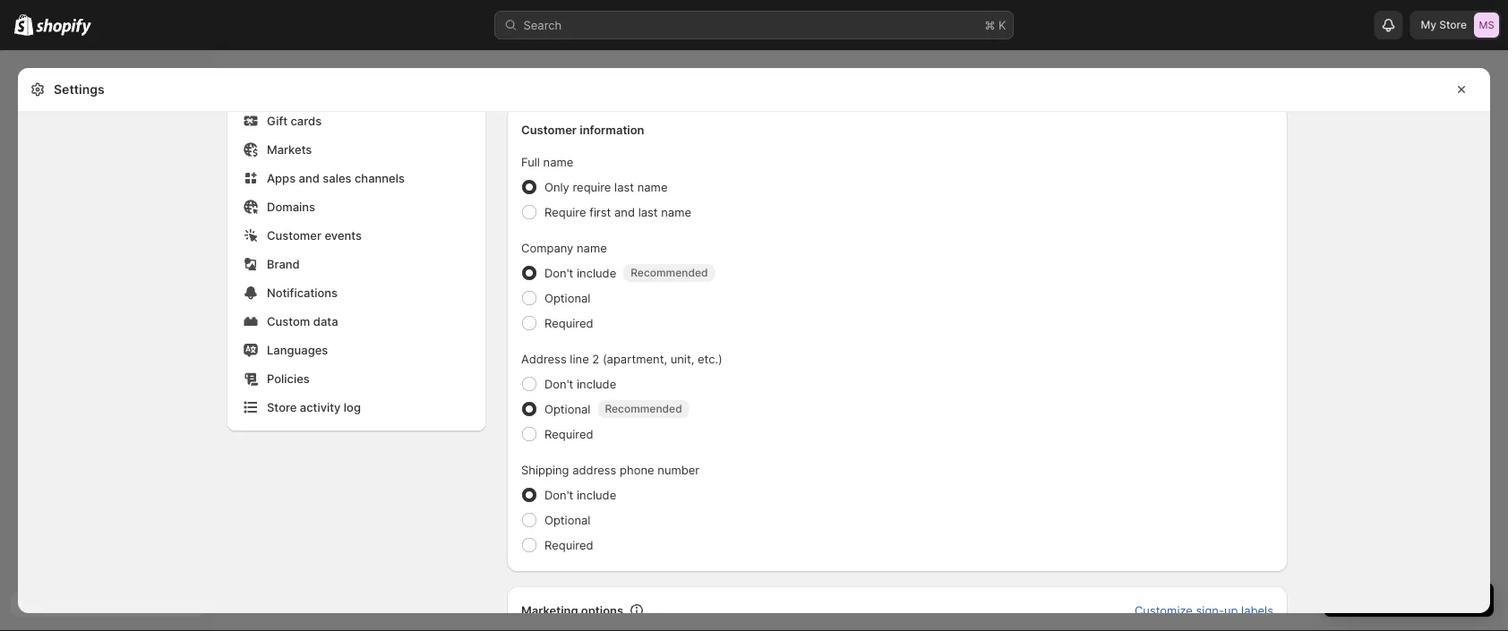 Task type: describe. For each thing, give the bounding box(es) containing it.
unit,
[[671, 352, 695, 366]]

markets link
[[238, 137, 475, 162]]

activity
[[300, 400, 341, 414]]

company
[[521, 241, 574, 255]]

customize sign-up labels link
[[1124, 598, 1285, 624]]

1 don't include from the top
[[545, 266, 617, 280]]

store activity log
[[267, 400, 361, 414]]

events
[[325, 228, 362, 242]]

1 include from the top
[[577, 266, 617, 280]]

shipping address phone number
[[521, 463, 700, 477]]

require first and last name
[[545, 205, 692, 219]]

custom data
[[267, 314, 338, 328]]

domains
[[267, 200, 315, 214]]

options
[[581, 604, 624, 618]]

address
[[573, 463, 617, 477]]

my store image
[[1475, 13, 1500, 38]]

information
[[580, 123, 645, 137]]

don't include for line
[[545, 377, 617, 391]]

1 vertical spatial last
[[638, 205, 658, 219]]

don't include for address
[[545, 488, 617, 502]]

settings dialog
[[18, 0, 1491, 632]]

2
[[593, 352, 600, 366]]

customize sign-up labels
[[1135, 604, 1274, 618]]

customer for customer events
[[267, 228, 322, 242]]

number
[[658, 463, 700, 477]]

1 horizontal spatial and
[[615, 205, 635, 219]]

log
[[344, 400, 361, 414]]

0 horizontal spatial last
[[615, 180, 634, 194]]

apps and sales channels
[[267, 171, 405, 185]]

don't for address
[[545, 377, 574, 391]]

name up require first and last name
[[638, 180, 668, 194]]

my
[[1421, 18, 1437, 31]]

apps and sales channels link
[[238, 166, 475, 191]]

don't for shipping
[[545, 488, 574, 502]]

etc.)
[[698, 352, 723, 366]]

gift cards
[[267, 114, 322, 128]]

(apartment,
[[603, 352, 667, 366]]

address
[[521, 352, 567, 366]]

labels
[[1242, 604, 1274, 618]]

1 required from the top
[[545, 316, 594, 330]]

my store
[[1421, 18, 1467, 31]]

⌘ k
[[985, 18, 1007, 32]]

name up only at the top left
[[543, 155, 574, 169]]

cards
[[291, 114, 322, 128]]

⌘
[[985, 18, 996, 32]]

apps
[[267, 171, 296, 185]]

required for 2
[[545, 427, 594, 441]]

customize
[[1135, 604, 1193, 618]]

marketing options
[[521, 604, 624, 618]]

full
[[521, 155, 540, 169]]

line
[[570, 352, 589, 366]]

sales
[[323, 171, 352, 185]]

optional for shipping
[[545, 513, 591, 527]]

customer information
[[521, 123, 645, 137]]

customer events
[[267, 228, 362, 242]]



Task type: vqa. For each thing, say whether or not it's contained in the screenshot.
Mark Customize your online store as done IMAGE
no



Task type: locate. For each thing, give the bounding box(es) containing it.
2 vertical spatial don't
[[545, 488, 574, 502]]

0 vertical spatial don't
[[545, 266, 574, 280]]

sign-
[[1196, 604, 1225, 618]]

2 don't include from the top
[[545, 377, 617, 391]]

recommended for don't include
[[631, 267, 708, 280]]

don't include down address
[[545, 488, 617, 502]]

customer down domains
[[267, 228, 322, 242]]

k
[[999, 18, 1007, 32]]

first
[[590, 205, 611, 219]]

0 horizontal spatial and
[[299, 171, 320, 185]]

notifications link
[[238, 280, 475, 305]]

required
[[545, 316, 594, 330], [545, 427, 594, 441], [545, 538, 594, 552]]

domains link
[[238, 194, 475, 219]]

name down only require last name
[[661, 205, 692, 219]]

required up the marketing options
[[545, 538, 594, 552]]

1 vertical spatial optional
[[545, 402, 591, 416]]

1 vertical spatial customer
[[267, 228, 322, 242]]

3 don't from the top
[[545, 488, 574, 502]]

customer events link
[[238, 223, 475, 248]]

customer up full name
[[521, 123, 577, 137]]

1 optional from the top
[[545, 291, 591, 305]]

2 vertical spatial don't include
[[545, 488, 617, 502]]

optional
[[545, 291, 591, 305], [545, 402, 591, 416], [545, 513, 591, 527]]

0 vertical spatial recommended
[[631, 267, 708, 280]]

shopify image
[[36, 18, 92, 36]]

include for line
[[577, 377, 617, 391]]

0 vertical spatial customer
[[521, 123, 577, 137]]

phone
[[620, 463, 655, 477]]

full name
[[521, 155, 574, 169]]

0 vertical spatial include
[[577, 266, 617, 280]]

3 required from the top
[[545, 538, 594, 552]]

and
[[299, 171, 320, 185], [615, 205, 635, 219]]

0 horizontal spatial store
[[267, 400, 297, 414]]

required up shipping
[[545, 427, 594, 441]]

recommended
[[631, 267, 708, 280], [605, 403, 682, 416]]

store right my
[[1440, 18, 1467, 31]]

last up require first and last name
[[615, 180, 634, 194]]

only
[[545, 180, 570, 194]]

optional down company name
[[545, 291, 591, 305]]

gift
[[267, 114, 288, 128]]

custom
[[267, 314, 310, 328]]

customer
[[521, 123, 577, 137], [267, 228, 322, 242]]

1 horizontal spatial customer
[[521, 123, 577, 137]]

company name
[[521, 241, 607, 255]]

require
[[573, 180, 611, 194]]

1 horizontal spatial last
[[638, 205, 658, 219]]

notifications
[[267, 286, 338, 300]]

0 horizontal spatial customer
[[267, 228, 322, 242]]

2 vertical spatial include
[[577, 488, 617, 502]]

1 vertical spatial and
[[615, 205, 635, 219]]

don't down company name
[[545, 266, 574, 280]]

1 vertical spatial store
[[267, 400, 297, 414]]

policies link
[[238, 366, 475, 392]]

don't include down company name
[[545, 266, 617, 280]]

1 vertical spatial include
[[577, 377, 617, 391]]

languages link
[[238, 338, 475, 363]]

required up line
[[545, 316, 594, 330]]

don't include down line
[[545, 377, 617, 391]]

shopify image
[[14, 14, 33, 36]]

don't down shipping
[[545, 488, 574, 502]]

and right apps
[[299, 171, 320, 185]]

languages
[[267, 343, 328, 357]]

1 vertical spatial don't include
[[545, 377, 617, 391]]

include down company name
[[577, 266, 617, 280]]

markets
[[267, 142, 312, 156]]

up
[[1225, 604, 1238, 618]]

0 vertical spatial required
[[545, 316, 594, 330]]

channels
[[355, 171, 405, 185]]

search
[[524, 18, 562, 32]]

don't
[[545, 266, 574, 280], [545, 377, 574, 391], [545, 488, 574, 502]]

shipping
[[521, 463, 569, 477]]

recommended for optional
[[605, 403, 682, 416]]

optional down line
[[545, 402, 591, 416]]

address line 2 (apartment, unit, etc.)
[[521, 352, 723, 366]]

optional down shipping
[[545, 513, 591, 527]]

only require last name
[[545, 180, 668, 194]]

and right 'first'
[[615, 205, 635, 219]]

0 vertical spatial optional
[[545, 291, 591, 305]]

1 vertical spatial recommended
[[605, 403, 682, 416]]

name
[[543, 155, 574, 169], [638, 180, 668, 194], [661, 205, 692, 219], [577, 241, 607, 255]]

store
[[1440, 18, 1467, 31], [267, 400, 297, 414]]

2 optional from the top
[[545, 402, 591, 416]]

require
[[545, 205, 586, 219]]

0 vertical spatial store
[[1440, 18, 1467, 31]]

data
[[313, 314, 338, 328]]

2 vertical spatial optional
[[545, 513, 591, 527]]

settings
[[54, 82, 105, 97]]

3 don't include from the top
[[545, 488, 617, 502]]

marketing
[[521, 604, 578, 618]]

custom data link
[[238, 309, 475, 334]]

don't include
[[545, 266, 617, 280], [545, 377, 617, 391], [545, 488, 617, 502]]

optional for company
[[545, 291, 591, 305]]

include
[[577, 266, 617, 280], [577, 377, 617, 391], [577, 488, 617, 502]]

brand
[[267, 257, 300, 271]]

3 include from the top
[[577, 488, 617, 502]]

include down address
[[577, 488, 617, 502]]

recommended down require first and last name
[[631, 267, 708, 280]]

customer for customer information
[[521, 123, 577, 137]]

store down policies
[[267, 400, 297, 414]]

name down 'first'
[[577, 241, 607, 255]]

gift cards link
[[238, 108, 475, 133]]

1 vertical spatial don't
[[545, 377, 574, 391]]

dialog
[[1498, 68, 1509, 632]]

brand link
[[238, 252, 475, 277]]

2 vertical spatial required
[[545, 538, 594, 552]]

3 optional from the top
[[545, 513, 591, 527]]

2 include from the top
[[577, 377, 617, 391]]

last right 'first'
[[638, 205, 658, 219]]

2 don't from the top
[[545, 377, 574, 391]]

0 vertical spatial don't include
[[545, 266, 617, 280]]

include down 2
[[577, 377, 617, 391]]

required for phone
[[545, 538, 594, 552]]

1 horizontal spatial store
[[1440, 18, 1467, 31]]

1 don't from the top
[[545, 266, 574, 280]]

include for address
[[577, 488, 617, 502]]

policies
[[267, 372, 310, 386]]

0 vertical spatial and
[[299, 171, 320, 185]]

0 vertical spatial last
[[615, 180, 634, 194]]

last
[[615, 180, 634, 194], [638, 205, 658, 219]]

recommended down (apartment,
[[605, 403, 682, 416]]

store inside settings dialog
[[267, 400, 297, 414]]

2 required from the top
[[545, 427, 594, 441]]

1 vertical spatial required
[[545, 427, 594, 441]]

store activity log link
[[238, 395, 475, 420]]

don't down address
[[545, 377, 574, 391]]



